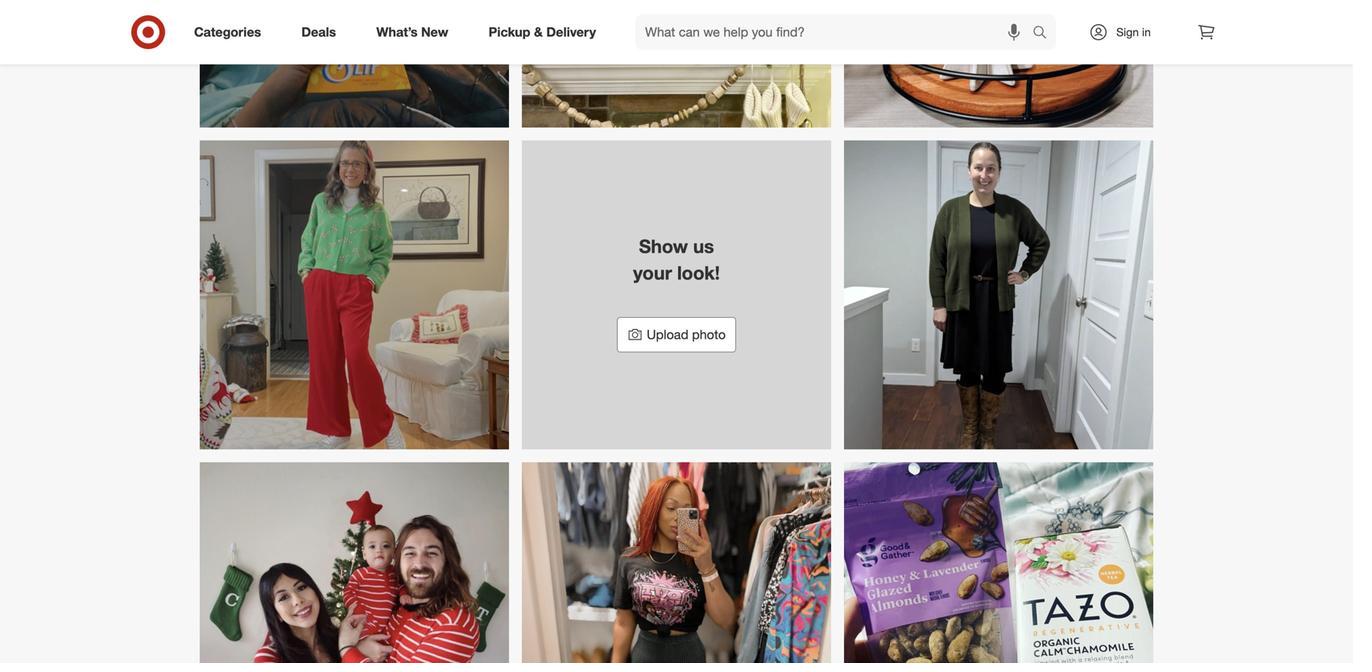 Task type: vqa. For each thing, say whether or not it's contained in the screenshot.
Pickup & Delivery link
yes



Task type: describe. For each thing, give the bounding box(es) containing it.
upload
[[647, 327, 689, 343]]

your
[[633, 262, 672, 284]]

user image by @cristybell image
[[200, 463, 509, 664]]

photo
[[692, 327, 726, 343]]

search
[[1026, 26, 1064, 42]]

categories link
[[180, 15, 281, 50]]

user image by @mapuamade image
[[200, 0, 509, 128]]

what's
[[376, 24, 418, 40]]

pickup & delivery
[[489, 24, 596, 40]]

pickup
[[489, 24, 531, 40]]

upload photo button
[[617, 317, 736, 353]]

show
[[639, 235, 688, 258]]

look!
[[677, 262, 720, 284]]

user image by @becci.wears.wool image
[[844, 141, 1154, 450]]

user image by @cute_little_things_nc image
[[844, 0, 1154, 128]]

What can we help you find? suggestions appear below search field
[[636, 15, 1037, 50]]

in
[[1142, 25, 1151, 39]]

sign in
[[1117, 25, 1151, 39]]



Task type: locate. For each thing, give the bounding box(es) containing it.
show us your look!
[[633, 235, 720, 284]]

what's new link
[[363, 15, 469, 50]]

new
[[421, 24, 448, 40]]

user image by @at.home.with.hilary image
[[522, 0, 831, 128]]

user image by @oh.just.ree image
[[522, 463, 831, 664]]

search button
[[1026, 15, 1064, 53]]

us
[[693, 235, 714, 258]]

user image by @mrsmacscloset image
[[200, 141, 509, 450]]

categories
[[194, 24, 261, 40]]

upload photo
[[647, 327, 726, 343]]

user image by @brittlynn917 image
[[844, 463, 1154, 664]]

delivery
[[547, 24, 596, 40]]

sign
[[1117, 25, 1139, 39]]

deals link
[[288, 15, 356, 50]]

what's new
[[376, 24, 448, 40]]

deals
[[301, 24, 336, 40]]

sign in link
[[1076, 15, 1176, 50]]

&
[[534, 24, 543, 40]]

pickup & delivery link
[[475, 15, 616, 50]]



